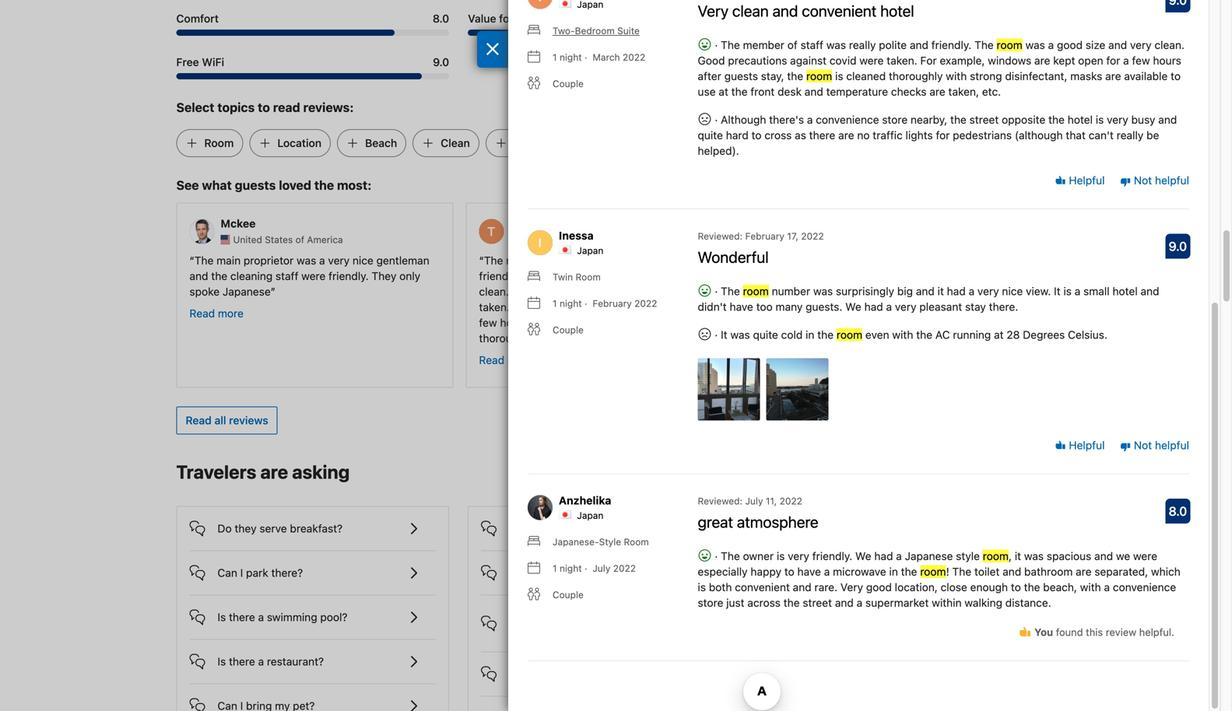 Task type: vqa. For each thing, say whether or not it's contained in the screenshot.
bottom Create a list
no



Task type: locate. For each thing, give the bounding box(es) containing it.
japanese down the cleaning
[[223, 285, 271, 298]]

reviewed: for wonderful
[[698, 231, 743, 242]]

a up disinfectant,
[[1048, 38, 1054, 51]]

were down wonderful
[[674, 285, 698, 298]]

couple
[[553, 78, 584, 89], [553, 324, 584, 335], [553, 589, 584, 600]]

the down main
[[211, 270, 227, 282]]

2 helpful from the top
[[1066, 439, 1105, 452]]

0 vertical spatial number
[[824, 254, 863, 267]]

bathroom
[[1024, 565, 1073, 578]]

for inside " the member of staff was really polite and friendly. the room was a good size and very clean. good precautions against covid were taken. for example, windows are kept open for a few hours after guests stay, the room is cleaned thoroughly with...
[[513, 301, 529, 314]]

the
[[787, 70, 803, 82], [731, 85, 748, 98], [950, 113, 967, 126], [1049, 113, 1065, 126], [314, 178, 334, 193], [211, 270, 227, 282], [621, 316, 637, 329], [817, 328, 834, 341], [916, 328, 933, 341], [901, 565, 917, 578], [1024, 581, 1040, 594], [784, 596, 800, 609]]

1 horizontal spatial more
[[507, 354, 533, 367]]

few inside " the member of staff was really polite and friendly. the room was a good size and very clean. good precautions against covid were taken. for example, windows are kept open for a few hours after guests stay, the room is cleaned thoroughly with...
[[479, 316, 497, 329]]

" for room
[[565, 332, 570, 345]]

anzhelika
[[559, 494, 611, 507]]

there.
[[989, 300, 1018, 313], [769, 301, 797, 314]]

street inside ! the toilet and bathroom are separated, which is both convenient and rare. very good location, close enough to the beach, with a convenience store just across the street and a supermarket within walking distance.
[[803, 596, 832, 609]]

in right the cold
[[806, 328, 814, 341]]

can i park there?
[[218, 567, 303, 579]]

0 vertical spatial polite
[[879, 38, 907, 51]]

read for " the room number was surprisingly big and it had a very nice view. it is a small hotel and didn't have too many guests. we had a very pleasant stay there.
[[769, 323, 794, 335]]

1 vertical spatial store
[[698, 596, 723, 609]]

3 night from the top
[[560, 563, 582, 574]]

1 horizontal spatial stay,
[[761, 70, 784, 82]]

0 vertical spatial cleaned
[[846, 70, 886, 82]]

1 horizontal spatial read more
[[479, 354, 533, 367]]

1 horizontal spatial guests
[[558, 316, 592, 329]]

gentleman
[[376, 254, 429, 267]]

with right beach,
[[1080, 581, 1101, 594]]

guests. inside " the room number was surprisingly big and it had a very nice view. it is a small hotel and didn't have too many guests. we had a very pleasant stay there.
[[818, 285, 855, 298]]

of for states
[[295, 234, 304, 245]]

against inside " the member of staff was really polite and friendly. the room was a good size and very clean. good precautions against covid were taken. for example, windows are kept open for a few hours after guests stay, the room is cleaned thoroughly with...
[[604, 285, 641, 298]]

1 horizontal spatial july
[[745, 496, 763, 507]]

good for " the member of staff was really polite and friendly. the room was a good size and very clean. good precautions against covid were taken. for example, windows are kept open for a few hours after guests stay, the room is cleaned thoroughly with...
[[605, 270, 630, 282]]

list of reviews region
[[518, 0, 1199, 661]]

an left 'airport'
[[550, 567, 562, 579]]

big inside " the room number was surprisingly big and it had a very nice view. it is a small hotel and didn't have too many guests. we had a very pleasant stay there.
[[950, 254, 966, 267]]

room down japan image
[[796, 254, 822, 267]]

2 horizontal spatial it
[[1015, 550, 1021, 563]]

0 horizontal spatial 8.0
[[433, 12, 449, 25]]

although there's a convenience store nearby, the street opposite the hotel is very busy and quite hard to cross as there are no traffic lights for pedestrians (although that can't really be helped).
[[698, 113, 1177, 157]]

0 horizontal spatial windows
[[580, 301, 624, 314]]

it up number was surprisingly big and it had a very nice view. it is a small hotel and didn't have too many guests. we had a very pleasant stay there.
[[854, 270, 861, 282]]

size up 1 night · february 2022 at top
[[633, 270, 653, 282]]

states
[[265, 234, 293, 245]]

room
[[997, 38, 1023, 51], [806, 70, 832, 82], [796, 254, 822, 267], [544, 270, 570, 282], [743, 285, 769, 298], [640, 316, 666, 329], [837, 328, 862, 341], [983, 550, 1009, 563], [920, 565, 946, 578]]

1 vertical spatial kept
[[646, 301, 668, 314]]

too inside " the room number was surprisingly big and it had a very nice view. it is a small hotel and didn't have too many guests. we had a very pleasant stay there.
[[769, 285, 785, 298]]

1 helpful from the top
[[1155, 174, 1189, 187]]

close image
[[486, 43, 500, 55]]

march
[[593, 52, 620, 63]]

japanese
[[223, 285, 271, 298], [905, 550, 953, 563]]

1 vertical spatial guests
[[235, 178, 276, 193]]

japan
[[523, 234, 549, 245], [812, 234, 839, 245], [577, 245, 604, 256], [577, 510, 604, 521]]

for down wonderful
[[699, 301, 713, 314]]

quite up helped).
[[698, 129, 723, 142]]

was
[[826, 38, 846, 51], [1026, 38, 1045, 51], [297, 254, 316, 267], [590, 254, 609, 267], [866, 254, 886, 267], [573, 270, 593, 282], [813, 285, 833, 298], [730, 328, 750, 341], [1024, 550, 1044, 563]]

1 vertical spatial cleaned
[[680, 316, 719, 329]]

is for is there a swimming pool?
[[218, 611, 226, 624]]

0 horizontal spatial taken.
[[479, 301, 510, 314]]

a down america
[[319, 254, 325, 267]]

kept inside " the member of staff was really polite and friendly. the room was a good size and very clean. good precautions against covid were taken. for example, windows are kept open for a few hours after guests stay, the room is cleaned thoroughly with...
[[646, 301, 668, 314]]

cold
[[781, 328, 803, 341]]

there?
[[271, 567, 303, 579]]

separated,
[[1095, 565, 1148, 578]]

the left front
[[731, 85, 748, 98]]

0 vertical spatial against
[[790, 54, 827, 67]]

very inside " the member of staff was really polite and friendly. the room was a good size and very clean. good precautions against covid were taken. for example, windows are kept open for a few hours after guests stay, the room is cleaned thoroughly with...
[[678, 270, 699, 282]]

room inside " the room number was surprisingly big and it had a very nice view. it is a small hotel and didn't have too many guests. we had a very pleasant stay there.
[[796, 254, 822, 267]]

stay, inside " the member of staff was really polite and friendly. the room was a good size and very clean. good precautions against covid were taken. for example, windows are kept open for a few hours after guests stay, the room is cleaned thoroughly with...
[[595, 316, 618, 329]]

0 horizontal spatial japanese
[[223, 285, 271, 298]]

1 vertical spatial number
[[772, 285, 810, 298]]

do
[[218, 522, 232, 535]]

a inside the although there's a convenience store nearby, the street opposite the hotel is very busy and quite hard to cross as there are no traffic lights for pedestrians (although that can't really be helped).
[[807, 113, 813, 126]]

helpful button for 2nd not helpful button from the top
[[1055, 438, 1105, 454]]

1 vertical spatial taken.
[[479, 301, 510, 314]]

is left spa?
[[509, 522, 518, 535]]

read more button for " the member of staff was really polite and friendly. the room was a good size and very clean. good precautions against covid were taken. for example, windows are kept open for a few hours after guests stay, the room is cleaned thoroughly with...
[[479, 353, 533, 368]]

1 horizontal spatial good
[[698, 54, 725, 67]]

night for reviewed: february 17, 2022
[[560, 298, 582, 309]]

0 horizontal spatial nice
[[353, 254, 374, 267]]

a right the there's
[[807, 113, 813, 126]]

0 horizontal spatial "
[[271, 285, 276, 298]]

2 vertical spatial nice
[[1002, 285, 1023, 298]]

temperature
[[826, 85, 888, 98]]

1 vertical spatial really
[[1117, 129, 1144, 142]]

read more for " the member of staff was really polite and friendly. the room was a good size and very clean. good precautions against covid were taken. for example, windows are kept open for a few hours after guests stay, the room is cleaned thoroughly with...
[[479, 354, 533, 367]]

0 horizontal spatial thoroughly
[[479, 332, 533, 345]]

0 vertical spatial scored 9.0 element
[[1166, 0, 1190, 12]]

1 not from the top
[[1134, 174, 1152, 187]]

0 vertical spatial taken.
[[887, 54, 917, 67]]

small inside number was surprisingly big and it had a very nice view. it is a small hotel and didn't have too many guests. we had a very pleasant stay there.
[[1084, 285, 1110, 298]]

0 horizontal spatial kept
[[646, 301, 668, 314]]

nice down japan image
[[802, 270, 823, 282]]

2 " from the left
[[479, 254, 484, 267]]

of down very clean and convenient hotel
[[787, 38, 798, 51]]

just
[[726, 596, 745, 609]]

a up running at top right
[[969, 285, 975, 298]]

scored 9.0 element containing 9.0
[[1166, 234, 1190, 259]]

2 horizontal spatial with
[[1080, 581, 1101, 594]]

stay,
[[761, 70, 784, 82], [595, 316, 618, 329]]

it
[[854, 270, 861, 282], [1054, 285, 1061, 298], [721, 328, 727, 341]]

bedroom
[[575, 25, 615, 36]]

" for very
[[797, 301, 801, 314]]

a inside " the main proprietor was a very nice gentleman and the cleaning staff were friendly.  they only spoke japanese
[[319, 254, 325, 267]]

room up temperature
[[806, 70, 832, 82]]

0 horizontal spatial street
[[803, 596, 832, 609]]

0 horizontal spatial clean.
[[479, 285, 509, 298]]

not helpful button
[[1120, 173, 1189, 189], [1120, 438, 1189, 454]]

1 horizontal spatial see
[[947, 467, 966, 480]]

" inside " the main proprietor was a very nice gentleman and the cleaning staff were friendly.  they only spoke japanese
[[190, 254, 194, 267]]

1 helpful from the top
[[1066, 174, 1105, 187]]

1 vertical spatial size
[[633, 270, 653, 282]]

" inside " the member of staff was really polite and friendly. the room was a good size and very clean. good precautions against covid were taken. for example, windows are kept open for a few hours after guests stay, the room is cleaned thoroughly with...
[[479, 254, 484, 267]]

for up is cleaned thoroughly with strong disinfectant, masks are available to use at the front desk and temperature checks are taken, etc.
[[920, 54, 937, 67]]

for
[[920, 54, 937, 67], [513, 301, 529, 314]]

it inside number was surprisingly big and it had a very nice view. it is a small hotel and didn't have too many guests. we had a very pleasant stay there.
[[1054, 285, 1061, 298]]

big up number was surprisingly big and it had a very nice view. it is a small hotel and didn't have too many guests. we had a very pleasant stay there.
[[950, 254, 966, 267]]

cleaned inside " the member of staff was really polite and friendly. the room was a good size and very clean. good precautions against covid were taken. for example, windows are kept open for a few hours after guests stay, the room is cleaned thoroughly with...
[[680, 316, 719, 329]]

1 horizontal spatial good
[[866, 581, 892, 594]]

with inside is cleaned thoroughly with strong disinfectant, masks are available to use at the front desk and temperature checks are taken, etc.
[[946, 70, 967, 82]]

good inside ! the toilet and bathroom are separated, which is both convenient and rare. very good location, close enough to the beach, with a convenience store just across the street and a supermarket within walking distance.
[[866, 581, 892, 594]]

good inside "was a good size and very clean. good precautions against covid were taken. for example, windows are kept open for a few hours after guests stay, the"
[[1057, 38, 1083, 51]]

lights
[[906, 129, 933, 142]]

a up 1 night · february 2022 at top
[[596, 270, 602, 282]]

store inside the although there's a convenience store nearby, the street opposite the hotel is very busy and quite hard to cross as there are no traffic lights for pedestrians (although that can't really be helped).
[[882, 113, 908, 126]]

surprisingly
[[889, 254, 947, 267], [836, 285, 894, 298]]

clean. inside "was a good size and very clean. good precautions against covid were taken. for example, windows are kept open for a few hours after guests stay, the"
[[1155, 38, 1185, 51]]

busy
[[1131, 113, 1155, 126]]

across
[[747, 596, 781, 609]]

1 vertical spatial pleasant
[[920, 300, 962, 313]]

quite left the cold
[[753, 328, 778, 341]]

convenient up across
[[735, 581, 790, 594]]

not helpful down the be
[[1131, 174, 1189, 187]]

covid
[[830, 54, 857, 67], [644, 285, 671, 298]]

2 reviewed: from the top
[[698, 496, 743, 507]]

view. inside " the room number was surprisingly big and it had a very nice view. it is a small hotel and didn't have too many guests. we had a very pleasant stay there.
[[826, 270, 851, 282]]

good up with...
[[512, 285, 539, 298]]

surprisingly inside " the room number was surprisingly big and it had a very nice view. it is a small hotel and didn't have too many guests. we had a very pleasant stay there.
[[889, 254, 947, 267]]

1 scored 9.0 element from the top
[[1166, 0, 1190, 12]]

1 night from the top
[[560, 52, 582, 63]]

few inside "was a good size and very clean. good precautions against covid were taken. for example, windows are kept open for a few hours after guests stay, the"
[[1132, 54, 1150, 67]]

surprisingly up even
[[836, 285, 894, 298]]

were inside "was a good size and very clean. good precautions against covid were taken. for example, windows are kept open for a few hours after guests stay, the"
[[860, 54, 884, 67]]

friendly. inside " the main proprietor was a very nice gentleman and the cleaning staff were friendly.  they only spoke japanese
[[329, 270, 369, 282]]

store inside ! the toilet and bathroom are separated, which is both convenient and rare. very good location, close enough to the beach, with a convenience store just across the street and a supermarket within walking distance.
[[698, 596, 723, 609]]

really up 1 night · february 2022 at top
[[612, 254, 639, 267]]

2 not from the top
[[1134, 439, 1152, 452]]

covid inside "was a good size and very clean. good precautions against covid were taken. for example, windows are kept open for a few hours after guests stay, the"
[[830, 54, 857, 67]]

1 vertical spatial staff
[[564, 254, 587, 267]]

see availability button
[[937, 460, 1033, 488]]

street up pedestrians
[[970, 113, 999, 126]]

is left restaurant?
[[218, 655, 226, 668]]

1 vertical spatial it
[[1054, 285, 1061, 298]]

we have an instant answer to most questions
[[783, 667, 1009, 680]]

1 vertical spatial against
[[604, 285, 641, 298]]

for inside " the member of staff was really polite and friendly. the room was a good size and very clean. good precautions against covid were taken. for example, windows are kept open for a few hours after guests stay, the room is cleaned thoroughly with...
[[699, 301, 713, 314]]

to right available
[[1171, 70, 1181, 82]]

this is a carousel with rotating slides. it displays featured reviews of the property. use the next and previous buttons to navigate. region
[[164, 197, 1045, 394]]

more for the member of staff was really polite and friendly. the room was a good size and very clean. good precautions against covid were taken. for example, windows are kept open for a few hours after guests stay, the room is cleaned thoroughly with...
[[507, 354, 533, 367]]

not helpful button up scored 8.0 element
[[1120, 438, 1189, 454]]

kept
[[1053, 54, 1075, 67], [646, 301, 668, 314]]

2 vertical spatial good
[[866, 581, 892, 594]]

good up supermarket
[[866, 581, 892, 594]]

0 vertical spatial many
[[788, 285, 815, 298]]

" the member of staff was really polite and friendly. the room was a good size and very clean. good precautions against covid were taken. for example, windows are kept open for a few hours after guests stay, the room is cleaned thoroughly with...
[[479, 254, 722, 345]]

staff down "inessa"
[[564, 254, 587, 267]]

3 " from the left
[[769, 254, 774, 267]]

it up ac
[[938, 285, 944, 298]]

there
[[809, 129, 835, 142], [521, 522, 547, 535], [521, 567, 547, 579], [229, 611, 255, 624], [229, 655, 255, 668]]

windows up strong
[[988, 54, 1032, 67]]

a down separated,
[[1104, 581, 1110, 594]]

see for see what guests loved the most:
[[176, 178, 199, 193]]

location right 7.8
[[760, 12, 804, 25]]

0 vertical spatial at
[[719, 85, 728, 98]]

for up can't on the top right of page
[[1106, 54, 1120, 67]]

1 horizontal spatial 9.0
[[1169, 239, 1187, 254]]

small up number was surprisingly big and it had a very nice view. it is a small hotel and didn't have too many guests. we had a very pleasant stay there.
[[883, 270, 910, 282]]

0 horizontal spatial see
[[176, 178, 199, 193]]

helpful
[[1155, 174, 1189, 187], [1155, 439, 1189, 452]]

thoroughly inside " the member of staff was really polite and friendly. the room was a good size and very clean. good precautions against covid were taken. for example, windows are kept open for a few hours after guests stay, the room is cleaned thoroughly with...
[[479, 332, 533, 345]]

thoroughly
[[889, 70, 943, 82], [479, 332, 533, 345]]

tara
[[510, 217, 533, 230]]

covid inside " the member of staff was really polite and friendly. the room was a good size and very clean. good precautions against covid were taken. for example, windows are kept open for a few hours after guests stay, the room is cleaned thoroughly with...
[[644, 285, 671, 298]]

hours inside " the member of staff was really polite and friendly. the room was a good size and very clean. good precautions against covid were taken. for example, windows are kept open for a few hours after guests stay, the room is cleaned thoroughly with...
[[500, 316, 528, 329]]

good up 1 night · february 2022 at top
[[605, 270, 630, 282]]

japan image
[[800, 235, 809, 244]]

1 vertical spatial "
[[797, 301, 801, 314]]

of for member
[[787, 38, 798, 51]]

checks
[[891, 85, 927, 98]]

to right the hard
[[752, 129, 762, 142]]

good inside " the member of staff was really polite and friendly. the room was a good size and very clean. good precautions against covid were taken. for example, windows are kept open for a few hours after guests stay, the room is cleaned thoroughly with...
[[605, 270, 630, 282]]

1 reviewed: from the top
[[698, 231, 743, 242]]

distance.
[[1005, 596, 1051, 609]]

after up with...
[[531, 316, 555, 329]]

good for ! the toilet and bathroom are separated, which is both convenient and rare. very good location, close enough to the beach, with a convenience store just across the street and a supermarket within walking distance.
[[866, 581, 892, 594]]

is down can
[[218, 611, 226, 624]]

1 for reviewed: july 11, 2022
[[553, 563, 557, 574]]

1 vertical spatial view.
[[1026, 285, 1051, 298]]

ac
[[935, 328, 950, 341]]

1 down two-
[[553, 52, 557, 63]]

very
[[698, 1, 729, 20], [841, 581, 863, 594]]

2 vertical spatial it
[[1015, 550, 1021, 563]]

friendly. down tara japan
[[479, 270, 519, 282]]

really
[[849, 38, 876, 51], [1117, 129, 1144, 142], [612, 254, 639, 267]]

1 helpful button from the top
[[1055, 173, 1105, 189]]

0 horizontal spatial open
[[671, 301, 696, 314]]

helpful for 1st not helpful button from the top
[[1066, 174, 1105, 187]]

have up the '28'
[[994, 270, 1018, 282]]

open
[[1078, 54, 1103, 67], [671, 301, 696, 314]]

didn't up number was surprisingly big and it had a very nice view. it is a small hotel and didn't have too many guests. we had a very pleasant stay there.
[[962, 270, 991, 282]]

february
[[745, 231, 785, 242], [593, 298, 632, 309]]

view. inside number was surprisingly big and it had a very nice view. it is a small hotel and didn't have too many guests. we had a very pleasant stay there.
[[1026, 285, 1051, 298]]

0 vertical spatial after
[[698, 70, 721, 82]]

1 vertical spatial street
[[803, 596, 832, 609]]

1 horizontal spatial precautions
[[728, 54, 787, 67]]

2 vertical spatial 1
[[553, 563, 557, 574]]

against
[[790, 54, 827, 67], [604, 285, 641, 298]]

precautions up with...
[[542, 285, 601, 298]]

2022 for reviewed: july 11, 2022
[[613, 563, 636, 574]]

2 helpful button from the top
[[1055, 438, 1105, 454]]

0 horizontal spatial at
[[719, 85, 728, 98]]

"
[[190, 254, 194, 267], [479, 254, 484, 267], [769, 254, 774, 267]]

0 horizontal spatial read more
[[190, 307, 244, 320]]

0 vertical spatial convenience
[[816, 113, 879, 126]]

a down microwave
[[857, 596, 863, 609]]

after up use on the right top of page
[[698, 70, 721, 82]]

example, up strong
[[940, 54, 985, 67]]

3 couple from the top
[[553, 589, 584, 600]]

good inside " the member of staff was really polite and friendly. the room was a good size and very clean. good precautions against covid were taken. for example, windows are kept open for a few hours after guests stay, the room is cleaned thoroughly with...
[[512, 285, 539, 298]]

guests up front
[[724, 70, 758, 82]]

many inside " the room number was surprisingly big and it had a very nice view. it is a small hotel and didn't have too many guests. we had a very pleasant stay there.
[[788, 285, 815, 298]]

america
[[307, 234, 343, 245]]

supermarket
[[866, 596, 929, 609]]

main
[[217, 254, 241, 267]]

most
[[932, 667, 957, 680]]

were down america
[[301, 270, 326, 282]]

it down the room
[[721, 328, 727, 341]]

see left the what
[[176, 178, 199, 193]]

0 horizontal spatial it
[[938, 285, 944, 298]]

a up the rare.
[[824, 565, 830, 578]]

the inside ! the toilet and bathroom are separated, which is both convenient and rare. very good location, close enough to the beach, with a convenience store just across the street and a supermarket within walking distance.
[[952, 565, 972, 578]]

looking?
[[881, 580, 943, 599]]

scored 9.0 element
[[1166, 0, 1190, 12], [1166, 234, 1190, 259]]

cleaning
[[230, 270, 273, 282]]

0 vertical spatial helpful
[[1066, 174, 1105, 187]]

which
[[1151, 565, 1181, 578]]

0 vertical spatial example,
[[940, 54, 985, 67]]

2 vertical spatial really
[[612, 254, 639, 267]]

cleaned up temperature
[[846, 70, 886, 82]]

number was surprisingly big and it had a very nice view. it is a small hotel and didn't have too many guests. we had a very pleasant stay there.
[[698, 285, 1159, 313]]

1 vertical spatial see
[[947, 467, 966, 480]]

1 vertical spatial big
[[897, 285, 913, 298]]

to left 'read'
[[258, 100, 270, 115]]

open inside "was a good size and very clean. good precautions against covid were taken. for example, windows are kept open for a few hours after guests stay, the"
[[1078, 54, 1103, 67]]

helpful for 2nd not helpful button from the top
[[1066, 439, 1105, 452]]

clean. inside " the member of staff was really polite and friendly. the room was a good size and very clean. good precautions against covid were taken. for example, windows are kept open for a few hours after guests stay, the room is cleaned thoroughly with...
[[479, 285, 509, 298]]

" down the cleaning
[[271, 285, 276, 298]]

1 vertical spatial few
[[479, 316, 497, 329]]

the right across
[[784, 596, 800, 609]]

1 not helpful from the top
[[1131, 174, 1189, 187]]

windows inside " the member of staff was really polite and friendly. the room was a good size and very clean. good precautions against covid were taken. for example, windows are kept open for a few hours after guests stay, the room is cleaned thoroughly with...
[[580, 301, 624, 314]]

are inside "was a good size and very clean. good precautions against covid were taken. for example, windows are kept open for a few hours after guests stay, the"
[[1034, 54, 1050, 67]]

is
[[509, 522, 518, 535], [509, 567, 518, 579], [218, 611, 226, 624], [218, 655, 226, 668]]

staff inside " the main proprietor was a very nice gentleman and the cleaning staff were friendly.  they only spoke japanese
[[276, 270, 298, 282]]

0 horizontal spatial "
[[190, 254, 194, 267]]

small up celsius.
[[1084, 285, 1110, 298]]

february down "inessa"
[[593, 298, 632, 309]]

july
[[745, 496, 763, 507], [593, 563, 611, 574]]

good
[[1057, 38, 1083, 51], [605, 270, 630, 282], [866, 581, 892, 594]]

" down 1 night · february 2022 at top
[[565, 332, 570, 345]]

1 up with...
[[553, 298, 557, 309]]

reviewed: for great atmosphere
[[698, 496, 743, 507]]

good up use on the right top of page
[[698, 54, 725, 67]]

at right use on the right top of page
[[719, 85, 728, 98]]

didn't inside number was surprisingly big and it had a very nice view. it is a small hotel and didn't have too many guests. we had a very pleasant stay there.
[[698, 300, 727, 313]]

value
[[468, 12, 496, 25]]

read for " the main proprietor was a very nice gentleman and the cleaning staff were friendly.  they only spoke japanese
[[190, 307, 215, 320]]

the
[[721, 38, 740, 51], [975, 38, 994, 51], [194, 254, 214, 267], [484, 254, 503, 267], [774, 254, 793, 267], [522, 270, 541, 282], [721, 285, 740, 298], [721, 550, 740, 563], [952, 565, 972, 578]]

are
[[1034, 54, 1050, 67], [1105, 70, 1121, 82], [930, 85, 946, 98], [838, 129, 854, 142], [627, 301, 643, 314], [260, 461, 288, 483], [1076, 565, 1092, 578]]

not for 2nd not helpful button from the top
[[1134, 439, 1152, 452]]

night up with...
[[560, 298, 582, 309]]

0 vertical spatial "
[[271, 285, 276, 298]]

1 horizontal spatial in
[[889, 565, 898, 578]]

to inside the although there's a convenience store nearby, the street opposite the hotel is very busy and quite hard to cross as there are no traffic lights for pedestrians (although that can't really be helped).
[[752, 129, 762, 142]]

service?
[[639, 567, 680, 579]]

good up masks
[[1057, 38, 1083, 51]]

suite
[[617, 25, 640, 36]]

japan inside tara japan
[[523, 234, 549, 245]]

0 horizontal spatial small
[[883, 270, 910, 282]]

2 horizontal spatial it
[[1054, 285, 1061, 298]]

more for the room number was surprisingly big and it had a very nice view. it is a small hotel and didn't have too many guests. we had a very pleasant stay there.
[[797, 323, 823, 335]]

staff down very clean and convenient hotel
[[801, 38, 824, 51]]

reviewed:
[[698, 231, 743, 242], [698, 496, 743, 507]]

not helpful button down the be
[[1120, 173, 1189, 189]]

1 vertical spatial member
[[506, 254, 548, 267]]

degrees
[[1023, 328, 1065, 341]]

2 scored 9.0 element from the top
[[1166, 234, 1190, 259]]

convenience inside the although there's a convenience store nearby, the street opposite the hotel is very busy and quite hard to cross as there are no traffic lights for pedestrians (although that can't really be helped).
[[816, 113, 879, 126]]

2 1 from the top
[[553, 298, 557, 309]]

hotel inside number was surprisingly big and it had a very nice view. it is a small hotel and didn't have too many guests. we had a very pleasant stay there.
[[1113, 285, 1138, 298]]

convenient up the member of staff was really polite and friendly. the room
[[802, 1, 877, 20]]

1 vertical spatial in
[[889, 565, 898, 578]]

0 vertical spatial staff
[[801, 38, 824, 51]]

precautions inside " the member of staff was really polite and friendly. the room was a good size and very clean. good precautions against covid were taken. for example, windows are kept open for a few hours after guests stay, the room is cleaned thoroughly with...
[[542, 285, 601, 298]]

1 horizontal spatial kept
[[1053, 54, 1075, 67]]

room down "inessa"
[[544, 270, 570, 282]]

1
[[553, 52, 557, 63], [553, 298, 557, 309], [553, 563, 557, 574]]

0 horizontal spatial big
[[897, 285, 913, 298]]

be
[[1147, 129, 1159, 142]]

2 vertical spatial staff
[[276, 270, 298, 282]]

hours inside "was a good size and very clean. good precautions against covid were taken. for example, windows are kept open for a few hours after guests stay, the"
[[1153, 54, 1181, 67]]

united states of america image
[[221, 235, 230, 244]]

convenient inside ! the toilet and bathroom are separated, which is both convenient and rare. very good location, close enough to the beach, with a convenience store just across the street and a supermarket within walking distance.
[[735, 581, 790, 594]]

polite up 1 night · february 2022 at top
[[642, 254, 670, 267]]

value for money 7.8 meter
[[468, 29, 741, 36]]

1 vertical spatial with
[[892, 328, 913, 341]]

there inside is there a swimming pool? button
[[229, 611, 255, 624]]

an
[[550, 567, 562, 579], [828, 667, 840, 680]]

the inside is cleaned thoroughly with strong disinfectant, masks are available to use at the front desk and temperature checks are taken, etc.
[[731, 85, 748, 98]]

comfort 8.0 meter
[[176, 29, 449, 36]]

there down i
[[229, 611, 255, 624]]

hotel inside the although there's a convenience store nearby, the street opposite the hotel is very busy and quite hard to cross as there are no traffic lights for pedestrians (although that can't really be helped).
[[1068, 113, 1093, 126]]

cleaned inside is cleaned thoroughly with strong disinfectant, masks are available to use at the front desk and temperature checks are taken, etc.
[[846, 70, 886, 82]]

see for see availability
[[947, 467, 966, 480]]

1 horizontal spatial hours
[[1153, 54, 1181, 67]]

it up number was surprisingly big and it had a very nice view. it is a small hotel and didn't have too many guests. we had a very pleasant stay there.
[[990, 254, 997, 267]]

taken. inside " the member of staff was really polite and friendly. the room was a good size and very clean. good precautions against covid were taken. for example, windows are kept open for a few hours after guests stay, the room is cleaned thoroughly with...
[[479, 301, 510, 314]]

a
[[1048, 38, 1054, 51], [1123, 54, 1129, 67], [807, 113, 813, 126], [319, 254, 325, 267], [596, 270, 602, 282], [769, 270, 775, 282], [875, 270, 881, 282], [969, 285, 975, 298], [1075, 285, 1081, 298], [898, 285, 904, 298], [886, 300, 892, 313], [716, 301, 722, 314], [550, 522, 556, 535], [896, 550, 902, 563], [824, 565, 830, 578], [1104, 581, 1110, 594], [857, 596, 863, 609], [258, 611, 264, 624], [258, 655, 264, 668]]

" up the cold
[[797, 301, 801, 314]]

precautions up front
[[728, 54, 787, 67]]

0 vertical spatial it
[[990, 254, 997, 267]]

0 horizontal spatial good
[[512, 285, 539, 298]]

guests
[[724, 70, 758, 82], [235, 178, 276, 193], [558, 316, 592, 329]]

there for is there a swimming pool?
[[229, 611, 255, 624]]

free wifi 9.0 meter
[[176, 73, 449, 79]]

convenience up no
[[816, 113, 879, 126]]

2 horizontal spatial nice
[[1002, 285, 1023, 298]]

2 horizontal spatial really
[[1117, 129, 1144, 142]]

for inside "was a good size and very clean. good precautions against covid were taken. for example, windows are kept open for a few hours after guests stay, the"
[[1106, 54, 1120, 67]]

!
[[946, 565, 949, 578]]

is inside number was surprisingly big and it had a very nice view. it is a small hotel and didn't have too many guests. we had a very pleasant stay there.
[[1064, 285, 1072, 298]]

2022 for very clean and convenient hotel
[[623, 52, 645, 63]]

you
[[1035, 627, 1053, 638]]

2 night from the top
[[560, 298, 582, 309]]

they
[[372, 270, 397, 282]]

stay, down 1 night · february 2022 at top
[[595, 316, 618, 329]]

3 1 from the top
[[553, 563, 557, 574]]

see inside button
[[947, 467, 966, 480]]

size inside " the member of staff was really polite and friendly. the room was a good size and very clean. good precautions against covid were taken. for example, windows are kept open for a few hours after guests stay, the room is cleaned thoroughly with...
[[633, 270, 653, 282]]

2 horizontal spatial good
[[1057, 38, 1083, 51]]

0 vertical spatial guests.
[[818, 285, 855, 298]]

reviewed: july 11, 2022
[[698, 496, 802, 507]]

polite inside " the member of staff was really polite and friendly. the room was a good size and very clean. good precautions against covid were taken. for example, windows are kept open for a few hours after guests stay, the room is cleaned thoroughly with...
[[642, 254, 670, 267]]

in
[[806, 328, 814, 341], [889, 565, 898, 578]]

the up pedestrians
[[950, 113, 967, 126]]

the inside " the room number was surprisingly big and it had a very nice view. it is a small hotel and didn't have too many guests. we had a very pleasant stay there.
[[774, 254, 793, 267]]

1 horizontal spatial number
[[824, 254, 863, 267]]

, it was spacious and we were especially happy to have a microwave in the
[[698, 550, 1158, 578]]

number inside " the room number was surprisingly big and it had a very nice view. it is a small hotel and didn't have too many guests. we had a very pleasant stay there.
[[824, 254, 863, 267]]

and
[[773, 1, 798, 20], [910, 38, 929, 51], [1108, 38, 1127, 51], [805, 85, 823, 98], [1158, 113, 1177, 126], [673, 254, 692, 267], [969, 254, 987, 267], [190, 270, 208, 282], [656, 270, 675, 282], [941, 270, 959, 282], [916, 285, 935, 298], [1141, 285, 1159, 298], [1094, 550, 1113, 563], [1003, 565, 1021, 578], [793, 581, 812, 594], [835, 596, 854, 609]]

at
[[719, 85, 728, 98], [994, 328, 1004, 341]]

2 helpful from the top
[[1155, 439, 1189, 452]]

1 horizontal spatial japanese
[[905, 550, 953, 563]]

2 vertical spatial read more
[[479, 354, 533, 367]]

1 horizontal spatial small
[[1084, 285, 1110, 298]]

1 horizontal spatial clean.
[[1155, 38, 1185, 51]]

0 horizontal spatial good
[[605, 270, 630, 282]]

0 horizontal spatial with
[[892, 328, 913, 341]]

great atmosphere
[[698, 513, 819, 531]]

0 horizontal spatial in
[[806, 328, 814, 341]]

scored 9.0 element for wonderful
[[1166, 234, 1190, 259]]

0 horizontal spatial location
[[277, 137, 322, 149]]

1 vertical spatial of
[[295, 234, 304, 245]]

0 vertical spatial good
[[698, 54, 725, 67]]

1 " from the left
[[190, 254, 194, 267]]

1 horizontal spatial taken.
[[887, 54, 917, 67]]

1 couple from the top
[[553, 78, 584, 89]]

2 vertical spatial night
[[560, 563, 582, 574]]

street down the rare.
[[803, 596, 832, 609]]

were inside " the member of staff was really polite and friendly. the room was a good size and very clean. good precautions against covid were taken. for example, windows are kept open for a few hours after guests stay, the room is cleaned thoroughly with...
[[674, 285, 698, 298]]

0 vertical spatial precautions
[[728, 54, 787, 67]]

·
[[712, 38, 721, 51], [585, 52, 587, 63], [712, 113, 721, 126], [712, 285, 721, 298], [585, 298, 587, 309], [715, 328, 718, 341], [712, 550, 721, 563], [585, 563, 587, 574]]

1 1 from the top
[[553, 52, 557, 63]]

1 vertical spatial 1
[[553, 298, 557, 309]]

japan right japan image
[[812, 234, 839, 245]]

see left 'availability'
[[947, 467, 966, 480]]

of right states
[[295, 234, 304, 245]]

0 vertical spatial of
[[787, 38, 798, 51]]

there down the is there a spa?
[[521, 567, 547, 579]]

2 couple from the top
[[553, 324, 584, 335]]

there right "as" at the right top of the page
[[809, 129, 835, 142]]



Task type: describe. For each thing, give the bounding box(es) containing it.
is there a swimming pool?
[[218, 611, 348, 624]]

toilet
[[974, 565, 1000, 578]]

was inside , it was spacious and we were especially happy to have a microwave in the
[[1024, 550, 1044, 563]]

number inside number was surprisingly big and it had a very nice view. it is a small hotel and didn't have too many guests. we had a very pleasant stay there.
[[772, 285, 810, 298]]

1 vertical spatial july
[[593, 563, 611, 574]]

serve
[[260, 522, 287, 535]]

guests. inside number was surprisingly big and it had a very nice view. it is a small hotel and didn't have too many guests. we had a very pleasant stay there.
[[806, 300, 843, 313]]

and inside , it was spacious and we were especially happy to have a microwave in the
[[1094, 550, 1113, 563]]

after inside " the member of staff was really polite and friendly. the room was a good size and very clean. good precautions against covid were taken. for example, windows are kept open for a few hours after guests stay, the room is cleaned thoroughly with...
[[531, 316, 555, 329]]

scored 8.0 element
[[1166, 499, 1190, 524]]

it inside number was surprisingly big and it had a very nice view. it is a small hotel and didn't have too many guests. we had a very pleasant stay there.
[[938, 285, 944, 298]]

1 horizontal spatial really
[[849, 38, 876, 51]]

" for cleaning
[[271, 285, 276, 298]]

2022 for reviewed: february 17, 2022
[[634, 298, 657, 309]]

the right the cold
[[817, 328, 834, 341]]

there. inside " the room number was surprisingly big and it had a very nice view. it is a small hotel and didn't have too many guests. we had a very pleasant stay there.
[[769, 301, 797, 314]]

two-bedroom suite
[[553, 25, 640, 36]]

and inside " the main proprietor was a very nice gentleman and the cleaning staff were friendly.  they only spoke japanese
[[190, 270, 208, 282]]

" for " the member of staff was really polite and friendly. the room was a good size and very clean. good precautions against covid were taken. for example, windows are kept open for a few hours after guests stay, the room is cleaned thoroughly with...
[[479, 254, 484, 267]]

in inside , it was spacious and we were especially happy to have a microwave in the
[[889, 565, 898, 578]]

didn't inside " the room number was surprisingly big and it had a very nice view. it is a small hotel and didn't have too many guests. we had a very pleasant stay there.
[[962, 270, 991, 282]]

quite inside the although there's a convenience store nearby, the street opposite the hotel is very busy and quite hard to cross as there are no traffic lights for pedestrians (although that can't really be helped).
[[698, 129, 723, 142]]

room up strong
[[997, 38, 1023, 51]]

to left 'most'
[[919, 667, 929, 680]]

,
[[1009, 550, 1012, 563]]

surprisingly inside number was surprisingly big and it had a very nice view. it is a small hotel and didn't have too many guests. we had a very pleasant stay there.
[[836, 285, 894, 298]]

united
[[233, 234, 262, 245]]

have inside " the room number was surprisingly big and it had a very nice view. it is a small hotel and didn't have too many guests. we had a very pleasant stay there.
[[994, 270, 1018, 282]]

against inside "was a good size and very clean. good precautions against covid were taken. for example, windows are kept open for a few hours after guests stay, the"
[[790, 54, 827, 67]]

for right 'value'
[[499, 12, 514, 25]]

0 vertical spatial july
[[745, 496, 763, 507]]

the owner is very friendly. we had a japanese style room
[[721, 550, 1009, 563]]

rare.
[[815, 581, 838, 594]]

this
[[1086, 627, 1103, 638]]

couple for very clean and convenient hotel
[[553, 78, 584, 89]]

a up still looking?
[[896, 550, 902, 563]]

an for instant
[[828, 667, 840, 680]]

disinfectant,
[[1005, 70, 1067, 82]]

· up use on the right top of page
[[712, 38, 721, 51]]

stay inside number was surprisingly big and it had a very nice view. it is a small hotel and didn't have too many guests. we had a very pleasant stay there.
[[965, 300, 986, 313]]

japanese inside " the main proprietor was a very nice gentleman and the cleaning staff were friendly.  they only spoke japanese
[[223, 285, 271, 298]]

· down "inessa"
[[585, 298, 587, 309]]

a up celsius.
[[1075, 285, 1081, 298]]

7.8
[[726, 12, 741, 25]]

the inside " the member of staff was really polite and friendly. the room was a good size and very clean. good precautions against covid were taken. for example, windows are kept open for a few hours after guests stay, the room is cleaned thoroughly with...
[[621, 316, 637, 329]]

are inside " the member of staff was really polite and friendly. the room was a good size and very clean. good precautions against covid were taken. for example, windows are kept open for a few hours after guests stay, the room is cleaned thoroughly with...
[[627, 301, 643, 314]]

a left restaurant?
[[258, 655, 264, 668]]

the right loved
[[314, 178, 334, 193]]

was inside "was a good size and very clean. good precautions against covid were taken. for example, windows are kept open for a few hours after guests stay, the"
[[1026, 38, 1045, 51]]

0 vertical spatial in
[[806, 328, 814, 341]]

staff inside the list of reviews region
[[801, 38, 824, 51]]

you found this review helpful.
[[1035, 627, 1174, 638]]

is there a restaurant?
[[218, 655, 324, 668]]

to inside is cleaned thoroughly with strong disinfectant, masks are available to use at the front desk and temperature checks are taken, etc.
[[1171, 70, 1181, 82]]

pedestrians
[[953, 129, 1012, 142]]

there for is there a spa?
[[521, 522, 547, 535]]

8.0 inside the list of reviews region
[[1169, 504, 1187, 519]]

especially
[[698, 565, 748, 578]]

11,
[[766, 496, 777, 507]]

· down use on the right top of page
[[712, 113, 721, 126]]

scored 9.0 element for very clean and convenient hotel
[[1166, 0, 1190, 12]]

1 vertical spatial at
[[994, 328, 1004, 341]]

see availability
[[947, 467, 1023, 480]]

helpful for 1st not helpful button from the top
[[1155, 174, 1189, 187]]

have left instant
[[802, 667, 825, 680]]

windows inside "was a good size and very clean. good precautions against covid were taken. for example, windows are kept open for a few hours after guests stay, the"
[[988, 54, 1032, 67]]

polite inside the list of reviews region
[[879, 38, 907, 51]]

tara japan
[[510, 217, 549, 245]]

" for " the main proprietor was a very nice gentleman and the cleaning staff were friendly.  they only spoke japanese
[[190, 254, 194, 267]]

as
[[795, 129, 806, 142]]

· left the cold
[[715, 328, 718, 341]]

mckee
[[221, 217, 256, 230]]

1 horizontal spatial february
[[745, 231, 785, 242]]

review
[[1106, 627, 1137, 638]]

room up toilet
[[983, 550, 1009, 563]]

very inside "was a good size and very clean. good precautions against covid were taken. for example, windows are kept open for a few hours after guests stay, the"
[[1130, 38, 1152, 51]]

desk
[[778, 85, 802, 98]]

was inside " the room number was surprisingly big and it had a very nice view. it is a small hotel and didn't have too many guests. we had a very pleasant stay there.
[[866, 254, 886, 267]]

they
[[235, 522, 257, 535]]

read more for " the main proprietor was a very nice gentleman and the cleaning staff were friendly.  they only spoke japanese
[[190, 307, 244, 320]]

loved
[[279, 178, 311, 193]]

a up available
[[1123, 54, 1129, 67]]

there for is there a restaurant?
[[229, 655, 255, 668]]

what
[[202, 178, 232, 193]]

1 night · february 2022
[[553, 298, 657, 309]]

· up especially
[[712, 550, 721, 563]]

comfort
[[176, 12, 219, 25]]

nice inside " the room number was surprisingly big and it had a very nice view. it is a small hotel and didn't have too many guests. we had a very pleasant stay there.
[[802, 270, 823, 282]]

friendly. up is cleaned thoroughly with strong disinfectant, masks are available to use at the front desk and temperature checks are taken, etc.
[[932, 38, 972, 51]]

17,
[[787, 231, 799, 242]]

it inside " the room number was surprisingly big and it had a very nice view. it is a small hotel and didn't have too many guests. we had a very pleasant stay there.
[[990, 254, 997, 267]]

can i park there? button
[[190, 551, 436, 583]]

member inside the list of reviews region
[[743, 38, 785, 51]]

more for the main proprietor was a very nice gentleman and the cleaning staff were friendly.  they only spoke japanese
[[218, 307, 244, 320]]

1 vertical spatial location
[[277, 137, 322, 149]]

money
[[516, 12, 551, 25]]

is there an airport shuttle service?
[[509, 567, 680, 579]]

with inside ! the toilet and bathroom are separated, which is both convenient and rare. very good location, close enough to the beach, with a convenience store just across the street and a supermarket within walking distance.
[[1080, 581, 1101, 594]]

select
[[176, 100, 214, 115]]

of inside " the member of staff was really polite and friendly. the room was a good size and very clean. good precautions against covid were taken. for example, windows are kept open for a few hours after guests stay, the room is cleaned thoroughly with...
[[551, 254, 561, 267]]

read for " the member of staff was really polite and friendly. the room was a good size and very clean. good precautions against covid were taken. for example, windows are kept open for a few hours after guests stay, the room is cleaned thoroughly with...
[[479, 354, 505, 367]]

" for " the room number was surprisingly big and it had a very nice view. it is a small hotel and didn't have too many guests. we had a very pleasant stay there.
[[769, 254, 774, 267]]

2 not helpful from the top
[[1131, 439, 1189, 452]]

· left march
[[585, 52, 587, 63]]

28
[[1007, 328, 1020, 341]]

helped).
[[698, 144, 739, 157]]

a up the · it was quite cold in the room even with the ac running at 28 degrees celsius.
[[898, 285, 904, 298]]

couple for reviewed: february 17, 2022
[[553, 324, 584, 335]]

read more button for " the main proprietor was a very nice gentleman and the cleaning staff were friendly.  they only spoke japanese
[[190, 306, 244, 321]]

very inside the although there's a convenience store nearby, the street opposite the hotel is very busy and quite hard to cross as there are no traffic lights for pedestrians (although that can't really be helped).
[[1107, 113, 1128, 126]]

1 not helpful button from the top
[[1120, 173, 1189, 189]]

couple for reviewed: july 11, 2022
[[553, 589, 584, 600]]

night for very clean and convenient hotel
[[560, 52, 582, 63]]

is for is there a restaurant?
[[218, 655, 226, 668]]

are inside ! the toilet and bathroom are separated, which is both convenient and rare. very good location, close enough to the beach, with a convenience store just across the street and a supermarket within walking distance.
[[1076, 565, 1092, 578]]

convenience inside ! the toilet and bathroom are separated, which is both convenient and rare. very good location, close enough to the beach, with a convenience store just across the street and a supermarket within walking distance.
[[1113, 581, 1176, 594]]

room left even
[[837, 328, 862, 341]]

after inside "was a good size and very clean. good precautions against covid were taken. for example, windows are kept open for a few hours after guests stay, the"
[[698, 70, 721, 82]]

open inside " the member of staff was really polite and friendly. the room was a good size and very clean. good precautions against covid were taken. for example, windows are kept open for a few hours after guests stay, the room is cleaned thoroughly with...
[[671, 301, 696, 314]]

was inside number was surprisingly big and it had a very nice view. it is a small hotel and didn't have too many guests. we had a very pleasant stay there.
[[813, 285, 833, 298]]

is inside " the member of staff was really polite and friendly. the room was a good size and very clean. good precautions against covid were taken. for example, windows are kept open for a few hours after guests stay, the room is cleaned thoroughly with...
[[669, 316, 677, 329]]

asking
[[292, 461, 350, 483]]

hard
[[726, 129, 749, 142]]

there inside the although there's a convenience store nearby, the street opposite the hotel is very busy and quite hard to cross as there are no traffic lights for pedestrians (although that can't really be helped).
[[809, 129, 835, 142]]

both
[[709, 581, 732, 594]]

stay, inside "was a good size and very clean. good precautions against covid were taken. for example, windows are kept open for a few hours after guests stay, the"
[[761, 70, 784, 82]]

is for is there a spa?
[[509, 522, 518, 535]]

night for reviewed: july 11, 2022
[[560, 563, 582, 574]]

precautions inside "was a good size and very clean. good precautions against covid were taken. for example, windows are kept open for a few hours after guests stay, the"
[[728, 54, 787, 67]]

there for is there an airport shuttle service?
[[521, 567, 547, 579]]

a up even
[[886, 300, 892, 313]]

still looking?
[[849, 580, 943, 599]]

a left spa?
[[550, 522, 556, 535]]

the up '(although'
[[1049, 113, 1065, 126]]

small inside " the room number was surprisingly big and it had a very nice view. it is a small hotel and didn't have too many guests. we had a very pleasant stay there.
[[883, 270, 910, 282]]

were inside " the main proprietor was a very nice gentleman and the cleaning staff were friendly.  they only spoke japanese
[[301, 270, 326, 282]]

read
[[273, 100, 300, 115]]

great
[[698, 513, 733, 531]]

do they serve breakfast? button
[[190, 507, 436, 538]]

very clean and convenient hotel
[[698, 1, 914, 20]]

room
[[204, 137, 234, 149]]

very inside " the main proprietor was a very nice gentleman and the cleaning staff were friendly.  they only spoke japanese
[[328, 254, 350, 267]]

1 for reviewed: february 17, 2022
[[553, 298, 557, 309]]

taken. inside "was a good size and very clean. good precautions against covid were taken. for example, windows are kept open for a few hours after guests stay, the"
[[887, 54, 917, 67]]

a up the room
[[769, 270, 775, 282]]

questions
[[960, 667, 1009, 680]]

most:
[[337, 178, 372, 193]]

1 for very clean and convenient hotel
[[553, 52, 557, 63]]

friendly. up microwave
[[812, 550, 853, 563]]

masks
[[1070, 70, 1102, 82]]

celsius.
[[1068, 328, 1108, 341]]

read all reviews
[[186, 414, 268, 427]]

to inside , it was spacious and we were especially happy to have a microwave in the
[[784, 565, 795, 578]]

helpful button for 1st not helpful button from the top
[[1055, 173, 1105, 189]]

use
[[698, 85, 716, 98]]

· left shuttle
[[585, 563, 587, 574]]

room down wonderful
[[743, 285, 769, 298]]

the inside "was a good size and very clean. good precautions against covid were taken. for example, windows are kept open for a few hours after guests stay, the"
[[787, 70, 803, 82]]

shuttle
[[601, 567, 636, 579]]

0 horizontal spatial february
[[593, 298, 632, 309]]

travelers are asking
[[176, 461, 350, 483]]

not for 1st not helpful button from the top
[[1134, 174, 1152, 187]]

close
[[941, 581, 967, 594]]

helpful.
[[1139, 627, 1174, 638]]

atmosphere
[[737, 513, 819, 531]]

really inside the although there's a convenience store nearby, the street opposite the hotel is very busy and quite hard to cross as there are no traffic lights for pedestrians (although that can't really be helped).
[[1117, 129, 1144, 142]]

0 vertical spatial convenient
[[802, 1, 877, 20]]

example, inside "was a good size and very clean. good precautions against covid were taken. for example, windows are kept open for a few hours after guests stay, the"
[[940, 54, 985, 67]]

9.0 inside scored 9.0 element
[[1169, 239, 1187, 254]]

all
[[214, 414, 226, 427]]

free
[[176, 56, 199, 68]]

cross
[[765, 129, 792, 142]]

the up distance.
[[1024, 581, 1040, 594]]

example, inside " the member of staff was really polite and friendly. the room was a good size and very clean. good precautions against covid were taken. for example, windows are kept open for a few hours after guests stay, the room is cleaned thoroughly with...
[[532, 301, 577, 314]]

(although
[[1015, 129, 1063, 142]]

pool?
[[320, 611, 348, 624]]

1 night · july 2022
[[553, 563, 636, 574]]

we inside number was surprisingly big and it had a very nice view. it is a small hotel and didn't have too many guests. we had a very pleasant stay there.
[[845, 300, 862, 313]]

a inside , it was spacious and we were especially happy to have a microwave in the
[[824, 565, 830, 578]]

we left instant
[[783, 667, 799, 680]]

can't
[[1089, 129, 1114, 142]]

only
[[399, 270, 420, 282]]

were inside , it was spacious and we were especially happy to have a microwave in the
[[1133, 550, 1158, 563]]

two-bedroom suite link
[[528, 24, 640, 38]]

is for is there an airport shuttle service?
[[509, 567, 518, 579]]

airport
[[565, 567, 598, 579]]

beach,
[[1043, 581, 1077, 594]]

pleasant inside number was surprisingly big and it had a very nice view. it is a small hotel and didn't have too many guests. we had a very pleasant stay there.
[[920, 300, 962, 313]]

hotel inside " the room number was surprisingly big and it had a very nice view. it is a small hotel and didn't have too many guests. we had a very pleasant stay there.
[[913, 270, 938, 282]]

and inside the although there's a convenience store nearby, the street opposite the hotel is very busy and quite hard to cross as there are no traffic lights for pedestrians (although that can't really be helped).
[[1158, 113, 1177, 126]]

a down the room
[[716, 301, 722, 314]]

we up microwave
[[855, 550, 871, 563]]

japan down "inessa"
[[577, 245, 604, 256]]

member inside " the member of staff was really polite and friendly. the room was a good size and very clean. good precautions against covid were taken. for example, windows are kept open for a few hours after guests stay, the room is cleaned thoroughly with...
[[506, 254, 548, 267]]

read more button for " the room number was surprisingly big and it had a very nice view. it is a small hotel and didn't have too many guests. we had a very pleasant stay there.
[[769, 321, 823, 337]]

an for airport
[[550, 567, 562, 579]]

nice inside " the main proprietor was a very nice gentleman and the cleaning staff were friendly.  they only spoke japanese
[[353, 254, 374, 267]]

japanese inside the list of reviews region
[[905, 550, 953, 563]]

a left swimming in the left of the page
[[258, 611, 264, 624]]

1 horizontal spatial location
[[760, 12, 804, 25]]

answer
[[881, 667, 916, 680]]

the left ac
[[916, 328, 933, 341]]

united states of america
[[233, 234, 343, 245]]

have inside , it was spacious and we were especially happy to have a microwave in the
[[797, 565, 821, 578]]

the inside " the main proprietor was a very nice gentleman and the cleaning staff were friendly.  they only spoke japanese
[[211, 270, 227, 282]]

room down 1 night · february 2022 at top
[[640, 316, 666, 329]]

room up location,
[[920, 565, 946, 578]]

for inside the although there's a convenience store nearby, the street opposite the hotel is very busy and quite hard to cross as there are no traffic lights for pedestrians (although that can't really be helped).
[[936, 129, 950, 142]]

0 vertical spatial 9.0
[[433, 56, 449, 68]]

is inside " the room number was surprisingly big and it had a very nice view. it is a small hotel and didn't have too many guests. we had a very pleasant stay there.
[[864, 270, 872, 282]]

restaurant?
[[267, 655, 324, 668]]

etc.
[[982, 85, 1001, 98]]

street inside the although there's a convenience store nearby, the street opposite the hotel is very busy and quite hard to cross as there are no traffic lights for pedestrians (although that can't really be helped).
[[970, 113, 999, 126]]

and inside is cleaned thoroughly with strong disinfectant, masks are available to use at the front desk and temperature checks are taken, etc.
[[805, 85, 823, 98]]

clean
[[732, 1, 769, 20]]

two-
[[553, 25, 575, 36]]

" the main proprietor was a very nice gentleman and the cleaning staff were friendly.  they only spoke japanese
[[190, 254, 429, 298]]

nice inside number was surprisingly big and it had a very nice view. it is a small hotel and didn't have too many guests. we had a very pleasant stay there.
[[1002, 285, 1023, 298]]

guests inside " the member of staff was really polite and friendly. the room was a good size and very clean. good precautions against covid were taken. for example, windows are kept open for a few hours after guests stay, the room is cleaned thoroughly with...
[[558, 316, 592, 329]]

staff inside " the member of staff was really polite and friendly. the room was a good size and very clean. good precautions against covid were taken. for example, windows are kept open for a few hours after guests stay, the room is cleaned thoroughly with...
[[564, 254, 587, 267]]

helpful for 2nd not helpful button from the top
[[1155, 439, 1189, 452]]

very inside ! the toilet and bathroom are separated, which is both convenient and rare. very good location, close enough to the beach, with a convenience store just across the street and a supermarket within walking distance.
[[841, 581, 863, 594]]

2 not helpful button from the top
[[1120, 438, 1189, 454]]

spa?
[[559, 522, 582, 535]]

is inside the although there's a convenience store nearby, the street opposite the hotel is very busy and quite hard to cross as there are no traffic lights for pedestrians (although that can't really be helped).
[[1096, 113, 1104, 126]]

front
[[751, 85, 775, 98]]

1 vertical spatial quite
[[753, 328, 778, 341]]

wifi
[[202, 56, 224, 68]]

traffic
[[873, 129, 903, 142]]

· down wonderful
[[712, 285, 721, 298]]

enough
[[970, 581, 1008, 594]]

is inside ! the toilet and bathroom are separated, which is both convenient and rare. very good location, close enough to the beach, with a convenience store just across the street and a supermarket within walking distance.
[[698, 581, 706, 594]]

japan down anzhelika
[[577, 510, 604, 521]]

a up number was surprisingly big and it had a very nice view. it is a small hotel and didn't have too many guests. we had a very pleasant stay there.
[[875, 270, 881, 282]]

we inside " the room number was surprisingly big and it had a very nice view. it is a small hotel and didn't have too many guests. we had a very pleasant stay there.
[[858, 285, 874, 298]]

clean
[[441, 137, 470, 149]]

stay inside " the room number was surprisingly big and it had a very nice view. it is a small hotel and didn't have too many guests. we had a very pleasant stay there.
[[978, 285, 998, 298]]

the member of staff was really polite and friendly. the room
[[721, 38, 1023, 51]]

2 vertical spatial it
[[721, 328, 727, 341]]

the inside , it was spacious and we were especially happy to have a microwave in the
[[901, 565, 917, 578]]

guests inside "was a good size and very clean. good precautions against covid were taken. for example, windows are kept open for a few hours after guests stay, the"
[[724, 70, 758, 82]]

read more for " the room number was surprisingly big and it had a very nice view. it is a small hotel and didn't have too many guests. we had a very pleasant stay there.
[[769, 323, 823, 335]]

value for money
[[468, 12, 551, 25]]

opposite
[[1002, 113, 1046, 126]]

0 horizontal spatial very
[[698, 1, 729, 20]]

for inside "was a good size and very clean. good precautions against covid were taken. for example, windows are kept open for a few hours after guests stay, the"
[[920, 54, 937, 67]]



